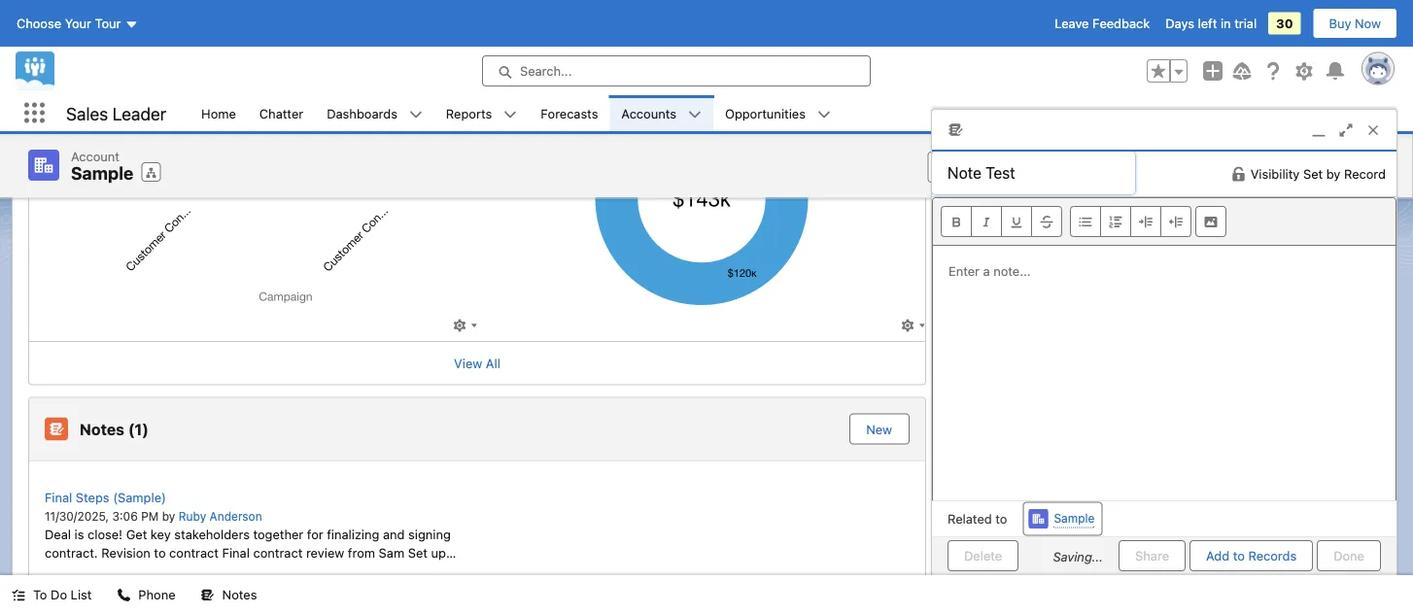 Task type: vqa. For each thing, say whether or not it's contained in the screenshot.
right (800)
no



Task type: locate. For each thing, give the bounding box(es) containing it.
account down sales
[[71, 149, 120, 163]]

delete
[[1300, 160, 1338, 174], [964, 549, 1003, 564]]

0 horizontal spatial final
[[45, 491, 72, 505]]

final
[[45, 491, 72, 505], [222, 546, 250, 561]]

reports link
[[435, 95, 504, 131]]

key
[[151, 527, 171, 542]]

1 vertical spatial by
[[162, 510, 175, 523]]

sales leader
[[66, 103, 166, 124]]

set left up
[[408, 546, 428, 561]]

0 vertical spatial all
[[55, 22, 70, 36]]

format body element
[[1070, 206, 1192, 237]]

1 horizontal spatial opportunities
[[725, 106, 806, 120]]

to for add to records
[[1234, 549, 1245, 564]]

text default image inside notes button
[[201, 589, 215, 602]]

0 vertical spatial opportunities
[[74, 22, 154, 36]]

1 horizontal spatial sample
[[1054, 512, 1095, 526]]

group
[[1147, 59, 1188, 83]]

home link
[[190, 95, 248, 131]]

0 horizontal spatial contract
[[169, 546, 219, 561]]

0 horizontal spatial to
[[154, 546, 166, 561]]

in
[[1221, 16, 1231, 31]]

to right related
[[996, 512, 1008, 526]]

delete button right edit
[[1283, 151, 1354, 183]]

is
[[74, 527, 84, 542]]

1 vertical spatial opportunities
[[725, 106, 806, 120]]

1 horizontal spatial account
[[1104, 160, 1153, 174]]

signing
[[408, 527, 451, 542]]

0 horizontal spatial delete
[[964, 549, 1003, 564]]

all opportunities
[[55, 22, 154, 36]]

to right add
[[1234, 549, 1245, 564]]

11/30/2025,
[[45, 510, 109, 523]]

get
[[126, 527, 147, 542]]

0 vertical spatial view
[[1072, 160, 1101, 174]]

toolbar
[[933, 198, 1396, 246]]

view account hierarchy
[[1072, 160, 1213, 174]]

accounts
[[622, 106, 677, 120]]

list
[[71, 588, 92, 602]]

contract.
[[45, 546, 98, 561]]

sample down sales leader
[[71, 163, 133, 184]]

reports
[[446, 106, 492, 120]]

0 horizontal spatial account
[[71, 149, 120, 163]]

1 contract from the left
[[169, 546, 219, 561]]

all opportunities button
[[41, 13, 275, 43]]

contract
[[169, 546, 219, 561], [253, 546, 303, 561]]

edit button
[[1228, 151, 1284, 183]]

30
[[1277, 16, 1294, 31]]

list containing home
[[190, 95, 1414, 131]]

0 horizontal spatial set
[[408, 546, 428, 561]]

0 horizontal spatial by
[[162, 510, 175, 523]]

final up 11/30/2025,
[[45, 491, 72, 505]]

phone button
[[105, 576, 187, 614]]

text default image
[[688, 108, 702, 121], [818, 108, 831, 121], [1232, 166, 1247, 182], [12, 589, 25, 602], [117, 589, 131, 602], [201, 589, 215, 602]]

by
[[1327, 167, 1341, 181], [162, 510, 175, 523]]

1 vertical spatial notes
[[222, 588, 257, 602]]

sample right account image
[[1054, 512, 1095, 526]]

dashboards list item
[[315, 95, 435, 131]]

add
[[1207, 549, 1230, 564]]

1 horizontal spatial to
[[996, 512, 1008, 526]]

buy now
[[1330, 16, 1382, 31]]

notes left (1)
[[80, 420, 124, 439]]

view
[[1072, 160, 1101, 174], [454, 356, 483, 371]]

notes down "final steps (sample) 11/30/2025, 3:06 pm by ruby anderson deal is close! get key stakeholders together for finalizing and signing contract. revision to contract final contract review from sam set up meeting with salesforce"
[[222, 588, 257, 602]]

leave feedback link
[[1055, 16, 1150, 31]]

0 horizontal spatial all
[[55, 22, 70, 36]]

view for view account hierarchy
[[1072, 160, 1101, 174]]

to
[[33, 588, 47, 602]]

account
[[71, 149, 120, 163], [1104, 160, 1153, 174]]

set right 'visibility'
[[1304, 167, 1323, 181]]

0 vertical spatial final
[[45, 491, 72, 505]]

up
[[431, 546, 446, 561]]

1 horizontal spatial view
[[1072, 160, 1101, 174]]

set
[[1304, 167, 1323, 181], [408, 546, 428, 561]]

1 vertical spatial set
[[408, 546, 428, 561]]

1 horizontal spatial final
[[222, 546, 250, 561]]

final steps (sample) 11/30/2025, 3:06 pm by ruby anderson deal is close! get key stakeholders together for finalizing and signing contract. revision to contract final contract review from sam set up meeting with salesforce
[[45, 491, 451, 580]]

notes button
[[189, 576, 269, 614]]

sample
[[71, 163, 133, 184], [1054, 512, 1095, 526]]

sales
[[66, 103, 108, 124]]

0 vertical spatial sample
[[71, 163, 133, 184]]

to down key
[[154, 546, 166, 561]]

by left record
[[1327, 167, 1341, 181]]

opportunities
[[74, 22, 154, 36], [725, 106, 806, 120]]

list
[[190, 95, 1414, 131]]

1 vertical spatial all
[[486, 356, 501, 371]]

1 horizontal spatial all
[[486, 356, 501, 371]]

0 horizontal spatial notes
[[80, 420, 124, 439]]

search...
[[520, 64, 572, 78]]

notes inside notes button
[[222, 588, 257, 602]]

chatter
[[259, 106, 304, 120]]

1 vertical spatial delete
[[964, 549, 1003, 564]]

done button
[[1318, 541, 1382, 572]]

0 vertical spatial notes
[[80, 420, 124, 439]]

1 vertical spatial view
[[454, 356, 483, 371]]

0 vertical spatial delete button
[[1283, 151, 1354, 183]]

to
[[996, 512, 1008, 526], [154, 546, 166, 561], [1234, 549, 1245, 564]]

0 horizontal spatial view
[[454, 356, 483, 371]]

for
[[307, 527, 323, 542]]

ruby anderson link
[[179, 510, 262, 523]]

following
[[964, 160, 1020, 174]]

1 horizontal spatial by
[[1327, 167, 1341, 181]]

record
[[1345, 167, 1386, 181]]

dialog containing visibility set by record
[[931, 109, 1398, 576]]

delete button down the related to
[[948, 541, 1019, 572]]

all
[[55, 22, 70, 36], [486, 356, 501, 371]]

leader
[[113, 103, 166, 124]]

1 horizontal spatial delete
[[1300, 160, 1338, 174]]

None text field
[[932, 152, 1136, 195]]

1 horizontal spatial notes
[[222, 588, 257, 602]]

0 horizontal spatial sample
[[71, 163, 133, 184]]

records
[[1249, 549, 1297, 564]]

by right pm
[[162, 510, 175, 523]]

delete left record
[[1300, 160, 1338, 174]]

meeting
[[45, 565, 92, 580]]

1 horizontal spatial contract
[[253, 546, 303, 561]]

to for related to
[[996, 512, 1008, 526]]

contract down stakeholders
[[169, 546, 219, 561]]

forecasts link
[[529, 95, 610, 131]]

view inside button
[[1072, 160, 1101, 174]]

opportunities link
[[714, 95, 818, 131]]

account up format body 'element'
[[1104, 160, 1153, 174]]

notes
[[80, 420, 124, 439], [222, 588, 257, 602]]

contract down together
[[253, 546, 303, 561]]

1 horizontal spatial set
[[1304, 167, 1323, 181]]

delete down the related to
[[964, 549, 1003, 564]]

dialog
[[931, 109, 1398, 576]]

delete inside status
[[964, 549, 1003, 564]]

to inside button
[[1234, 549, 1245, 564]]

2 horizontal spatial to
[[1234, 549, 1245, 564]]

0 horizontal spatial delete button
[[948, 541, 1019, 572]]

left
[[1198, 16, 1218, 31]]

final down stakeholders
[[222, 546, 250, 561]]

0 horizontal spatial opportunities
[[74, 22, 154, 36]]

dashboards link
[[315, 95, 409, 131]]

1 horizontal spatial delete button
[[1283, 151, 1354, 183]]

text default image inside to do list button
[[12, 589, 25, 602]]



Task type: describe. For each thing, give the bounding box(es) containing it.
steps
[[76, 491, 109, 505]]

close!
[[88, 527, 123, 542]]

now
[[1355, 16, 1382, 31]]

accounts list item
[[610, 95, 714, 131]]

new button
[[851, 415, 908, 444]]

add to records
[[1207, 549, 1297, 564]]

leave
[[1055, 16, 1089, 31]]

0 vertical spatial set
[[1304, 167, 1323, 181]]

feedback
[[1093, 16, 1150, 31]]

pm
[[141, 510, 159, 523]]

related
[[948, 512, 992, 526]]

notes (1)
[[80, 420, 149, 439]]

1 vertical spatial sample
[[1054, 512, 1095, 526]]

view account hierarchy button
[[1056, 151, 1229, 183]]

following button
[[928, 151, 1036, 183]]

notes for notes (1)
[[80, 420, 124, 439]]

(1)
[[128, 420, 149, 439]]

to inside "final steps (sample) 11/30/2025, 3:06 pm by ruby anderson deal is close! get key stakeholders together for finalizing and signing contract. revision to contract final contract review from sam set up meeting with salesforce"
[[154, 546, 166, 561]]

done
[[1334, 549, 1365, 564]]

view all link
[[454, 356, 501, 371]]

sample link
[[1054, 510, 1095, 529]]

visibility
[[1251, 167, 1300, 181]]

search... button
[[482, 55, 871, 87]]

choose your tour button
[[16, 8, 140, 39]]

delete status
[[948, 541, 1053, 572]]

and
[[383, 527, 405, 542]]

do
[[51, 588, 67, 602]]

forecasts
[[541, 106, 598, 120]]

together
[[253, 527, 304, 542]]

notes for notes
[[222, 588, 257, 602]]

buy
[[1330, 16, 1352, 31]]

0 vertical spatial delete
[[1300, 160, 1338, 174]]

trial
[[1235, 16, 1257, 31]]

tour
[[95, 16, 121, 31]]

deal
[[45, 527, 71, 542]]

to do list button
[[0, 576, 103, 614]]

3:06
[[112, 510, 138, 523]]

finalizing
[[327, 527, 380, 542]]

by inside "final steps (sample) 11/30/2025, 3:06 pm by ruby anderson deal is close! get key stakeholders together for finalizing and signing contract. revision to contract final contract review from sam set up meeting with salesforce"
[[162, 510, 175, 523]]

related to
[[948, 512, 1008, 526]]

view for view all
[[454, 356, 483, 371]]

ruby
[[179, 510, 206, 523]]

chatter link
[[248, 95, 315, 131]]

format text element
[[941, 206, 1063, 237]]

opportunities list item
[[714, 95, 843, 131]]

text default image inside phone button
[[117, 589, 131, 602]]

account image
[[1029, 510, 1049, 529]]

salesforce
[[124, 565, 186, 580]]

visibility set by record
[[1251, 167, 1386, 181]]

0 vertical spatial by
[[1327, 167, 1341, 181]]

saving...
[[1053, 549, 1104, 564]]

sam
[[379, 546, 405, 561]]

new
[[866, 422, 893, 437]]

choose
[[17, 16, 61, 31]]

with
[[96, 565, 121, 580]]

phone
[[138, 588, 176, 602]]

Compose text text field
[[933, 246, 1396, 501]]

1 vertical spatial delete button
[[948, 541, 1019, 572]]

reports list item
[[435, 95, 529, 131]]

from
[[348, 546, 375, 561]]

opportunities inside popup button
[[74, 22, 154, 36]]

view all
[[454, 356, 501, 371]]

1 vertical spatial final
[[222, 546, 250, 561]]

choose your tour
[[17, 16, 121, 31]]

dashboards
[[327, 106, 398, 120]]

account inside button
[[1104, 160, 1153, 174]]

your
[[65, 16, 91, 31]]

edit
[[1245, 160, 1268, 174]]

to do list
[[33, 588, 92, 602]]

text default image inside "opportunities" 'list item'
[[818, 108, 831, 121]]

text default image inside accounts 'list item'
[[688, 108, 702, 121]]

days
[[1166, 16, 1195, 31]]

revision
[[101, 546, 151, 561]]

anderson
[[210, 510, 262, 523]]

add to records button
[[1190, 541, 1314, 572]]

accounts link
[[610, 95, 688, 131]]

home
[[201, 106, 236, 120]]

hierarchy
[[1156, 160, 1213, 174]]

all inside popup button
[[55, 22, 70, 36]]

leave feedback
[[1055, 16, 1150, 31]]

review
[[306, 546, 345, 561]]

2 contract from the left
[[253, 546, 303, 561]]

buy now button
[[1313, 8, 1398, 39]]

stakeholders
[[174, 527, 250, 542]]

set inside "final steps (sample) 11/30/2025, 3:06 pm by ruby anderson deal is close! get key stakeholders together for finalizing and signing contract. revision to contract final contract review from sam set up meeting with salesforce"
[[408, 546, 428, 561]]

days left in trial
[[1166, 16, 1257, 31]]

(sample)
[[113, 491, 166, 505]]

opportunities inside 'list item'
[[725, 106, 806, 120]]



